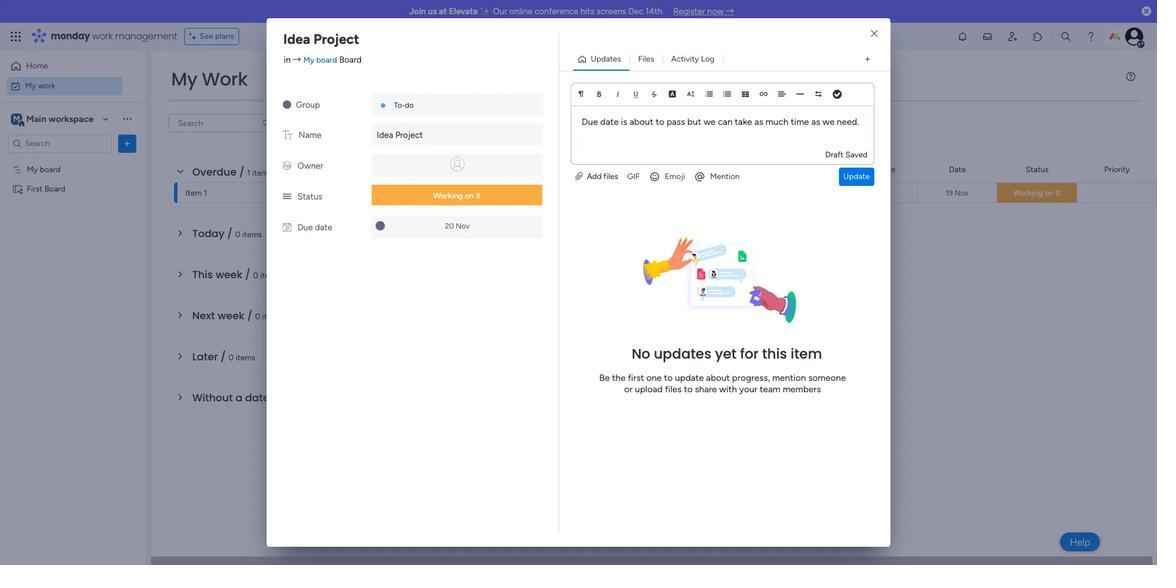 Task type: describe. For each thing, give the bounding box(es) containing it.
1 horizontal spatial →
[[726, 6, 735, 17]]

19
[[946, 189, 953, 197]]

about inside be the first one to update about progress, mention someone or upload files to share with your team members
[[706, 373, 730, 383]]

management
[[115, 30, 177, 43]]

1. numbers image
[[705, 90, 713, 98]]

link image
[[760, 90, 768, 98]]

line image
[[797, 90, 805, 98]]

updates
[[591, 54, 621, 64]]

board inside no updates yet for this item dialog
[[339, 55, 362, 65]]

one
[[647, 373, 662, 383]]

home button
[[7, 57, 123, 75]]

files button
[[630, 50, 663, 68]]

time
[[791, 116, 809, 127]]

week for next
[[218, 309, 245, 323]]

log
[[701, 54, 715, 64]]

need.
[[837, 116, 859, 127]]

update
[[844, 172, 870, 182]]

dapulse date column image
[[283, 223, 291, 233]]

19 nov
[[946, 189, 969, 197]]

register now → link
[[674, 6, 735, 17]]

this
[[763, 345, 787, 363]]

is
[[621, 116, 628, 127]]

main workspace
[[26, 113, 94, 124]]

us
[[428, 6, 437, 17]]

my for my work
[[171, 66, 197, 92]]

pass
[[667, 116, 685, 127]]

add files
[[585, 172, 618, 182]]

customize
[[382, 118, 421, 128]]

work for my
[[38, 81, 55, 90]]

my for my board
[[27, 165, 38, 174]]

someone
[[809, 373, 846, 383]]

&bull; bullets image
[[724, 90, 731, 98]]

item 1
[[186, 188, 207, 198]]

0 vertical spatial about
[[630, 116, 654, 127]]

no updates yet for this item dialog
[[0, 0, 1158, 566]]

date for ﻿due
[[601, 116, 619, 127]]

Filter dashboard by text search field
[[168, 114, 276, 132]]

in → my board board
[[284, 55, 362, 65]]

/ down this week / 0 items
[[247, 309, 253, 323]]

today / 0 items
[[192, 227, 262, 241]]

2 vertical spatial date
[[245, 391, 269, 405]]

working on it inside no updates yet for this item dialog
[[433, 191, 481, 201]]

status inside no updates yet for this item dialog
[[298, 192, 323, 202]]

select product image
[[10, 31, 22, 42]]

/ up next week / 0 items
[[245, 268, 251, 282]]

my board
[[27, 165, 61, 174]]

inbox image
[[982, 31, 994, 42]]

hits
[[581, 6, 595, 17]]

m
[[13, 114, 20, 124]]

items inside today / 0 items
[[242, 230, 262, 240]]

much
[[766, 116, 789, 127]]

apps image
[[1033, 31, 1044, 42]]

help
[[1070, 537, 1091, 548]]

1 horizontal spatial working
[[1014, 188, 1043, 198]]

dapulse text column image
[[283, 130, 292, 140]]

1 horizontal spatial on
[[1045, 188, 1054, 198]]

/ right a
[[272, 391, 277, 405]]

dapulse attachment image
[[576, 172, 583, 182]]

strikethrough image
[[650, 90, 658, 98]]

share
[[695, 384, 717, 395]]

yet
[[715, 345, 737, 363]]

home
[[26, 61, 48, 71]]

to for one
[[664, 373, 673, 383]]

activity log button
[[663, 50, 723, 68]]

people
[[871, 165, 896, 174]]

v2 multiple person column image
[[283, 161, 291, 171]]

2 as from the left
[[812, 116, 821, 127]]

→ inside no updates yet for this item dialog
[[293, 55, 301, 65]]

0 inside next week / 0 items
[[255, 312, 260, 322]]

2 horizontal spatial board
[[676, 165, 697, 174]]

format image
[[577, 90, 585, 98]]

date for due
[[315, 223, 332, 233]]

close image
[[871, 30, 878, 38]]

nov for 20 nov
[[456, 222, 470, 230]]

rtl ltr image
[[815, 90, 823, 98]]

see
[[200, 31, 213, 41]]

due date
[[298, 223, 332, 233]]

progress,
[[733, 373, 770, 383]]

search image
[[262, 119, 271, 128]]

1 we from the left
[[704, 116, 716, 127]]

1 horizontal spatial idea
[[377, 130, 393, 140]]

emoji
[[665, 172, 685, 182]]

﻿due date is about to pass but we can take as much time as we need.
[[582, 116, 859, 127]]

my board link
[[304, 55, 337, 65]]

mention
[[773, 373, 806, 383]]

files inside be the first one to update about progress, mention someone or upload files to share with your team members
[[665, 384, 682, 395]]

2 we from the left
[[823, 116, 835, 127]]

items inside later / 0 items
[[236, 353, 255, 363]]

0 inside this week / 0 items
[[253, 271, 258, 281]]

table image
[[742, 90, 750, 98]]

my inside in → my board board
[[304, 55, 314, 65]]

this
[[192, 268, 213, 282]]

﻿due
[[582, 116, 598, 127]]

mention
[[710, 172, 740, 182]]

board inside in → my board board
[[316, 55, 337, 65]]

20 nov
[[445, 222, 470, 230]]

updates button
[[573, 50, 630, 68]]

later / 0 items
[[192, 350, 255, 364]]

see plans
[[200, 31, 234, 41]]

1 vertical spatial group
[[787, 165, 809, 174]]

can
[[718, 116, 733, 127]]

0 horizontal spatial project
[[314, 31, 360, 47]]

first board
[[27, 184, 65, 194]]

/ right 'today'
[[227, 227, 233, 241]]

draft
[[826, 150, 844, 160]]

draft saved
[[826, 150, 868, 160]]

join us at elevate ✨ our online conference hits screens dec 14th
[[409, 6, 663, 17]]

no updates yet for this item
[[632, 345, 822, 363]]

register now →
[[674, 6, 735, 17]]

board inside list box
[[40, 165, 61, 174]]

with
[[720, 384, 737, 395]]

14th
[[646, 6, 663, 17]]

due
[[298, 223, 313, 233]]

files
[[638, 54, 654, 64]]

to for about
[[656, 116, 665, 127]]

item inside dialog
[[791, 345, 822, 363]]

items inside next week / 0 items
[[262, 312, 282, 322]]

gif button
[[623, 168, 645, 186]]



Task type: vqa. For each thing, say whether or not it's contained in the screenshot.
the middle AND
no



Task type: locate. For each thing, give the bounding box(es) containing it.
no
[[632, 345, 651, 363]]

1 vertical spatial 1
[[204, 188, 207, 198]]

board right first
[[44, 184, 65, 194]]

week right the "this"
[[216, 268, 243, 282]]

plans
[[215, 31, 234, 41]]

0 vertical spatial idea
[[283, 31, 310, 47]]

date right due
[[315, 223, 332, 233]]

1 horizontal spatial status
[[1026, 165, 1049, 174]]

1 vertical spatial week
[[218, 309, 245, 323]]

/ right later at the left of page
[[221, 350, 226, 364]]

0 vertical spatial item
[[252, 168, 269, 178]]

first
[[27, 184, 42, 194]]

0 vertical spatial status
[[1026, 165, 1049, 174]]

items right later at the left of page
[[236, 353, 255, 363]]

0 vertical spatial 1
[[247, 168, 251, 178]]

1 as from the left
[[755, 116, 764, 127]]

0 horizontal spatial working
[[433, 191, 463, 201]]

0 horizontal spatial working on it
[[433, 191, 481, 201]]

help image
[[1086, 31, 1097, 42]]

0 horizontal spatial →
[[293, 55, 301, 65]]

1 horizontal spatial work
[[92, 30, 113, 43]]

project
[[314, 31, 360, 47], [396, 130, 423, 140]]

1 horizontal spatial nov
[[955, 189, 969, 197]]

add
[[587, 172, 602, 182]]

files down update in the bottom of the page
[[665, 384, 682, 395]]

→ right in
[[293, 55, 301, 65]]

nov for 19 nov
[[955, 189, 969, 197]]

we left need.
[[823, 116, 835, 127]]

group
[[296, 100, 320, 110], [787, 165, 809, 174]]

my left work
[[171, 66, 197, 92]]

0 vertical spatial date
[[601, 116, 619, 127]]

overdue
[[192, 165, 237, 179]]

item inside 'overdue / 1 item'
[[252, 168, 269, 178]]

0 right 'today'
[[235, 230, 240, 240]]

later
[[192, 350, 218, 364]]

idea down customize
[[377, 130, 393, 140]]

search everything image
[[1061, 31, 1072, 42]]

be
[[600, 373, 610, 383]]

0 vertical spatial work
[[92, 30, 113, 43]]

work down home
[[38, 81, 55, 90]]

idea up in
[[283, 31, 310, 47]]

items down this week / 0 items
[[262, 312, 282, 322]]

working inside no updates yet for this item dialog
[[433, 191, 463, 201]]

now
[[708, 6, 724, 17]]

1 vertical spatial idea project
[[377, 130, 423, 140]]

date left is
[[601, 116, 619, 127]]

0 vertical spatial →
[[726, 6, 735, 17]]

but
[[688, 116, 702, 127]]

do
[[405, 101, 414, 110]]

my right in
[[304, 55, 314, 65]]

saved
[[846, 150, 868, 160]]

it inside dialog
[[476, 191, 481, 201]]

priority
[[1105, 165, 1130, 174]]

my down home
[[25, 81, 36, 90]]

0 inside later / 0 items
[[229, 353, 234, 363]]

today
[[192, 227, 225, 241]]

work
[[92, 30, 113, 43], [38, 81, 55, 90]]

my up first
[[27, 165, 38, 174]]

my for my work
[[25, 81, 36, 90]]

/
[[239, 165, 245, 179], [227, 227, 233, 241], [245, 268, 251, 282], [247, 309, 253, 323], [221, 350, 226, 364], [272, 391, 277, 405]]

conference
[[535, 6, 579, 17]]

for
[[740, 345, 759, 363]]

1 inside 'overdue / 1 item'
[[247, 168, 251, 178]]

0 horizontal spatial date
[[245, 391, 269, 405]]

register
[[674, 6, 705, 17]]

work right monday
[[92, 30, 113, 43]]

workspace
[[48, 113, 94, 124]]

2 vertical spatial to
[[684, 384, 693, 395]]

invite members image
[[1007, 31, 1019, 42]]

week
[[216, 268, 243, 282], [218, 309, 245, 323]]

0 horizontal spatial nov
[[456, 222, 470, 230]]

0 horizontal spatial board
[[44, 184, 65, 194]]

0 horizontal spatial idea project
[[283, 31, 360, 47]]

my work button
[[7, 77, 123, 95]]

0 right later at the left of page
[[229, 353, 234, 363]]

items inside this week / 0 items
[[260, 271, 280, 281]]

join
[[409, 6, 426, 17]]

0 horizontal spatial on
[[465, 191, 474, 201]]

without
[[192, 391, 233, 405]]

our
[[493, 6, 508, 17]]

my work
[[171, 66, 248, 92]]

0 horizontal spatial work
[[38, 81, 55, 90]]

1
[[247, 168, 251, 178], [204, 188, 207, 198]]

at
[[439, 6, 447, 17]]

next week / 0 items
[[192, 309, 282, 323]]

0 vertical spatial board
[[339, 55, 362, 65]]

0 down this week / 0 items
[[255, 312, 260, 322]]

0 horizontal spatial 1
[[204, 188, 207, 198]]

about
[[630, 116, 654, 127], [706, 373, 730, 383]]

1 horizontal spatial group
[[787, 165, 809, 174]]

to-do
[[394, 101, 414, 110]]

1 vertical spatial nov
[[456, 222, 470, 230]]

files
[[604, 172, 618, 182], [665, 384, 682, 395]]

bold image
[[596, 90, 604, 98]]

my
[[304, 55, 314, 65], [171, 66, 197, 92], [25, 81, 36, 90], [27, 165, 38, 174]]

to right the one
[[664, 373, 673, 383]]

work inside button
[[38, 81, 55, 90]]

overdue / 1 item
[[192, 165, 269, 179]]

items left dapulse date column icon
[[242, 230, 262, 240]]

→ right now
[[726, 6, 735, 17]]

screens
[[597, 6, 627, 17]]

board right in
[[316, 55, 337, 65]]

shareable board image
[[12, 184, 23, 194]]

1 horizontal spatial files
[[665, 384, 682, 395]]

board
[[316, 55, 337, 65], [40, 165, 61, 174]]

to
[[656, 116, 665, 127], [664, 373, 673, 383], [684, 384, 693, 395]]

see plans button
[[184, 28, 239, 45]]

we
[[704, 116, 716, 127], [823, 116, 835, 127]]

1 horizontal spatial date
[[315, 223, 332, 233]]

update button
[[839, 168, 875, 186]]

italic image
[[614, 90, 622, 98]]

project up in → my board board
[[314, 31, 360, 47]]

emoji button
[[645, 168, 690, 186]]

as right time
[[812, 116, 821, 127]]

update
[[675, 373, 704, 383]]

0 vertical spatial group
[[296, 100, 320, 110]]

/ right overdue
[[239, 165, 245, 179]]

0 horizontal spatial about
[[630, 116, 654, 127]]

0 horizontal spatial status
[[298, 192, 323, 202]]

None search field
[[168, 114, 276, 132]]

activity
[[672, 54, 699, 64]]

1 vertical spatial files
[[665, 384, 682, 395]]

date
[[601, 116, 619, 127], [315, 223, 332, 233], [245, 391, 269, 405]]

1 horizontal spatial working on it
[[1014, 188, 1061, 198]]

1 horizontal spatial it
[[1056, 188, 1061, 198]]

to down update in the bottom of the page
[[684, 384, 693, 395]]

align image
[[778, 90, 786, 98]]

idea project
[[283, 31, 360, 47], [377, 130, 423, 140]]

board left mention
[[676, 165, 697, 174]]

0 horizontal spatial item
[[252, 168, 269, 178]]

0 horizontal spatial idea
[[283, 31, 310, 47]]

v2 sun image
[[283, 100, 291, 110]]

upload
[[635, 384, 663, 395]]

1 horizontal spatial we
[[823, 116, 835, 127]]

next
[[192, 309, 215, 323]]

2 horizontal spatial date
[[601, 116, 619, 127]]

1 vertical spatial date
[[315, 223, 332, 233]]

my inside button
[[25, 81, 36, 90]]

dec
[[629, 6, 644, 17]]

help button
[[1061, 533, 1101, 552]]

underline image
[[632, 90, 640, 98]]

be the first one to update about progress, mention someone or upload files to share with your team members
[[600, 373, 846, 395]]

name
[[299, 130, 322, 140]]

1 vertical spatial idea
[[377, 130, 393, 140]]

week for this
[[216, 268, 243, 282]]

0 vertical spatial to
[[656, 116, 665, 127]]

1 right item
[[204, 188, 207, 198]]

1 vertical spatial to
[[664, 373, 673, 383]]

size image
[[687, 90, 695, 98]]

board up first board
[[40, 165, 61, 174]]

main
[[26, 113, 46, 124]]

1 horizontal spatial board
[[316, 55, 337, 65]]

1 vertical spatial →
[[293, 55, 301, 65]]

add view image
[[866, 55, 870, 64]]

date
[[949, 165, 966, 174]]

option
[[0, 159, 146, 162]]

about right is
[[630, 116, 654, 127]]

checklist image
[[833, 91, 842, 99]]

list box containing my board
[[0, 158, 146, 353]]

project down customize
[[396, 130, 423, 140]]

items up next week / 0 items
[[260, 271, 280, 281]]

0 vertical spatial project
[[314, 31, 360, 47]]

text color image
[[669, 90, 677, 98]]

0 up next week / 0 items
[[253, 271, 258, 281]]

1 horizontal spatial 1
[[247, 168, 251, 178]]

week right next
[[218, 309, 245, 323]]

we right but
[[704, 116, 716, 127]]

on inside no updates yet for this item dialog
[[465, 191, 474, 201]]

in
[[284, 55, 291, 65]]

board
[[339, 55, 362, 65], [676, 165, 697, 174], [44, 184, 65, 194]]

about up the with
[[706, 373, 730, 383]]

nov inside no updates yet for this item dialog
[[456, 222, 470, 230]]

1 vertical spatial about
[[706, 373, 730, 383]]

as right take
[[755, 116, 764, 127]]

1 vertical spatial project
[[396, 130, 423, 140]]

workspace image
[[11, 113, 22, 125]]

1 horizontal spatial item
[[791, 345, 822, 363]]

1 vertical spatial work
[[38, 81, 55, 90]]

a
[[236, 391, 243, 405]]

1 horizontal spatial about
[[706, 373, 730, 383]]

0 horizontal spatial it
[[476, 191, 481, 201]]

item left v2 multiple person column icon on the top left
[[252, 168, 269, 178]]

1 vertical spatial item
[[791, 345, 822, 363]]

0 vertical spatial nov
[[955, 189, 969, 197]]

date right a
[[245, 391, 269, 405]]

without a date /
[[192, 391, 280, 405]]

workspace selection element
[[11, 112, 95, 127]]

0 horizontal spatial group
[[296, 100, 320, 110]]

group right v2 sun image
[[296, 100, 320, 110]]

✨
[[480, 6, 491, 17]]

nov right 20
[[456, 222, 470, 230]]

1 vertical spatial board
[[676, 165, 697, 174]]

0 vertical spatial idea project
[[283, 31, 360, 47]]

1 horizontal spatial idea project
[[377, 130, 423, 140]]

notifications image
[[957, 31, 969, 42]]

members
[[783, 384, 821, 395]]

your
[[740, 384, 758, 395]]

1 horizontal spatial board
[[339, 55, 362, 65]]

work for monday
[[92, 30, 113, 43]]

working
[[1014, 188, 1043, 198], [433, 191, 463, 201]]

1 vertical spatial status
[[298, 192, 323, 202]]

board right "my board" link at the left top of page
[[339, 55, 362, 65]]

Search in workspace field
[[24, 137, 95, 150]]

owner
[[298, 161, 323, 171]]

20
[[445, 222, 454, 230]]

my work
[[25, 81, 55, 90]]

nov right 19
[[955, 189, 969, 197]]

0 horizontal spatial as
[[755, 116, 764, 127]]

to left pass
[[656, 116, 665, 127]]

0 vertical spatial board
[[316, 55, 337, 65]]

monday work management
[[51, 30, 177, 43]]

0 horizontal spatial files
[[604, 172, 618, 182]]

idea project up in → my board board
[[283, 31, 360, 47]]

files right add
[[604, 172, 618, 182]]

monday
[[51, 30, 90, 43]]

group down time
[[787, 165, 809, 174]]

list box
[[0, 158, 146, 353]]

0 horizontal spatial we
[[704, 116, 716, 127]]

1 vertical spatial board
[[40, 165, 61, 174]]

group inside no updates yet for this item dialog
[[296, 100, 320, 110]]

mention button
[[690, 168, 745, 186]]

idea project down customize
[[377, 130, 423, 140]]

to-
[[394, 101, 405, 110]]

take
[[735, 116, 753, 127]]

1 horizontal spatial project
[[396, 130, 423, 140]]

the
[[612, 373, 626, 383]]

v2 status image
[[283, 192, 291, 202]]

2 vertical spatial board
[[44, 184, 65, 194]]

0 inside today / 0 items
[[235, 230, 240, 240]]

jacob simon image
[[1126, 27, 1144, 46]]

item
[[252, 168, 269, 178], [791, 345, 822, 363]]

item up mention at the right bottom of the page
[[791, 345, 822, 363]]

elevate
[[449, 6, 478, 17]]

0 vertical spatial week
[[216, 268, 243, 282]]

1 horizontal spatial as
[[812, 116, 821, 127]]

0 horizontal spatial board
[[40, 165, 61, 174]]

0 vertical spatial files
[[604, 172, 618, 182]]

1 right overdue
[[247, 168, 251, 178]]



